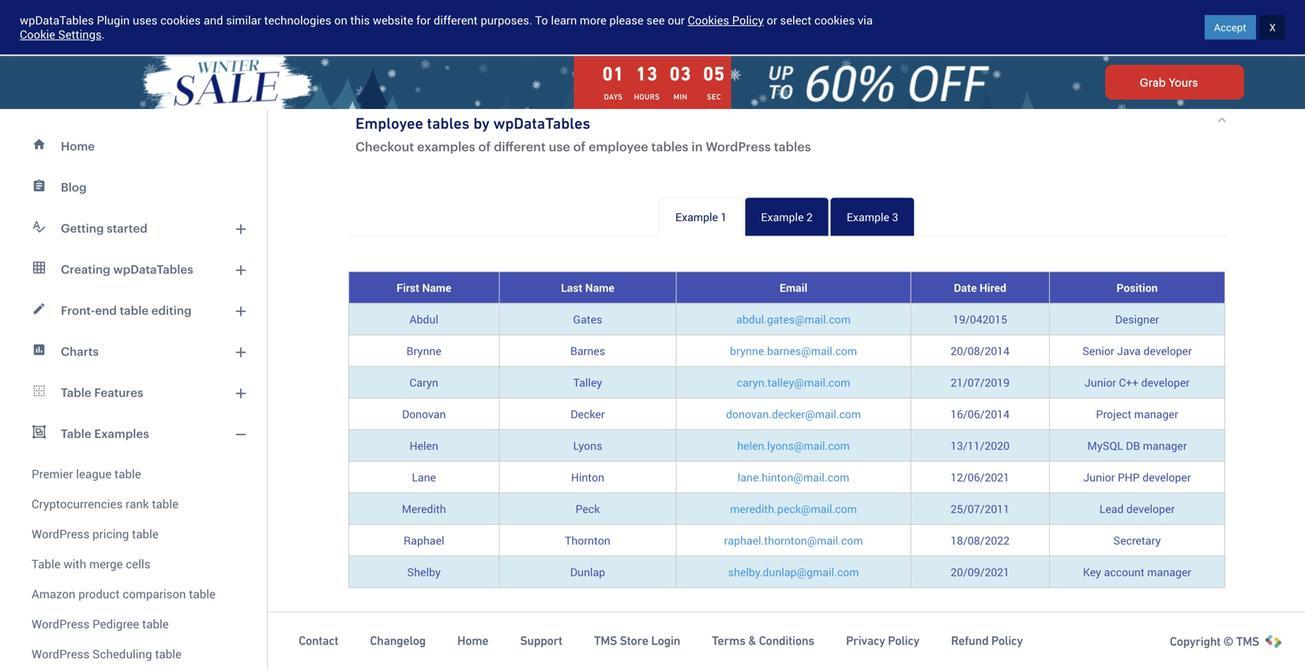 Task type: describe. For each thing, give the bounding box(es) containing it.
tms store login
[[594, 634, 681, 648]]

key account manager
[[1083, 565, 1192, 580]]

refund policy
[[951, 634, 1023, 648]]

cookies policy link
[[688, 12, 764, 28]]

brynne
[[407, 343, 442, 358]]

started
[[1208, 20, 1245, 35]]

table for cryptocurrencies rank table
[[152, 496, 179, 512]]

table right 'comparison' on the left of the page
[[189, 586, 216, 602]]

0 horizontal spatial tables
[[427, 114, 470, 132]]

2 horizontal spatial tables
[[774, 139, 811, 154]]

2 vertical spatial wpdatatables
[[113, 262, 193, 276]]

junior for junior c++ developer
[[1085, 375, 1117, 390]]

comparison
[[123, 586, 186, 602]]

accept
[[1215, 20, 1247, 34]]

premier
[[32, 466, 73, 482]]

1 horizontal spatial tms
[[1237, 635, 1260, 649]]

employee tables by wpdatatables checkout examples of different use of employee tables in wordpress tables
[[356, 114, 811, 154]]

table examples link
[[9, 413, 258, 454]]

different inside wpdatatables plugin uses cookies and similar technologies on this website for different purposes. to learn more please see our cookies policy or select cookies via cookie settings .
[[434, 12, 478, 28]]

table for table with merge cells
[[32, 556, 61, 572]]

cells
[[126, 556, 151, 572]]

0 vertical spatial home link
[[9, 126, 258, 167]]

days
[[604, 92, 623, 102]]

scheduling
[[92, 646, 152, 662]]

blog
[[61, 180, 87, 194]]

peck
[[576, 501, 600, 516]]

policy for privacy policy
[[888, 634, 920, 648]]

last name
[[561, 280, 615, 295]]

0 vertical spatial home
[[61, 139, 95, 153]]

junior for junior php developer
[[1084, 470, 1115, 485]]

settings
[[58, 26, 102, 42]]

terms & conditions
[[712, 634, 815, 648]]

examples
[[94, 427, 149, 441]]

email
[[780, 280, 808, 295]]

creating wpdatatables
[[61, 262, 193, 276]]

caryn
[[410, 375, 439, 390]]

developer down junior php developer
[[1127, 501, 1175, 516]]

premier league table link
[[9, 454, 258, 489]]

brynne.barnes@mail.com link
[[730, 343, 858, 358]]

hours
[[634, 92, 660, 102]]

table for wordpress pedigree table
[[142, 616, 169, 632]]

product
[[78, 586, 120, 602]]

different inside the employee tables by wpdatatables checkout examples of different use of employee tables in wordpress tables
[[494, 139, 546, 154]]

wordpress employee table
[[332, 12, 704, 48]]

contact link
[[299, 633, 338, 649]]

junior php developer
[[1084, 470, 1191, 485]]

amazon product comparison table link
[[9, 579, 258, 609]]

select
[[780, 12, 812, 28]]

end
[[95, 303, 117, 317]]

caryn.talley@mail.com link
[[737, 375, 851, 390]]

creating wpdatatables link
[[9, 249, 258, 290]]

1 horizontal spatial employee
[[491, 12, 627, 48]]

front-end table editing
[[61, 303, 192, 317]]

policy inside wpdatatables plugin uses cookies and similar technologies on this website for different purposes. to learn more please see our cookies policy or select cookies via cookie settings .
[[732, 12, 764, 28]]

wordpress pricing table link
[[9, 519, 258, 549]]

table for table examples
[[61, 427, 91, 441]]

support
[[520, 634, 563, 648]]

name for last name
[[585, 280, 615, 295]]

mysql db manager
[[1088, 438, 1187, 453]]

privacy policy link
[[846, 633, 920, 649]]

project manager
[[1097, 407, 1179, 422]]

table for wordpress pricing table
[[132, 526, 159, 542]]

by
[[474, 114, 490, 132]]

amazon product comparison table
[[32, 586, 216, 602]]

gates
[[573, 312, 603, 327]]

donovan
[[402, 407, 446, 422]]

05
[[703, 63, 725, 85]]

with
[[64, 556, 86, 572]]

yours
[[1169, 76, 1198, 89]]

db
[[1126, 438, 1141, 453]]

.
[[102, 26, 105, 42]]

developer for senior java developer
[[1144, 343, 1192, 358]]

use
[[549, 139, 570, 154]]

wordpress pricing table
[[32, 526, 159, 542]]

shelby.dunlap@gmail.com link
[[728, 565, 859, 580]]

name for first name
[[422, 280, 452, 295]]

merge
[[89, 556, 123, 572]]

1 vertical spatial home
[[458, 634, 489, 648]]

25/07/2011
[[951, 501, 1010, 516]]

abdul.gates@mail.com
[[737, 312, 851, 327]]

creating
[[61, 262, 110, 276]]

pricing
[[92, 526, 129, 542]]

date hired
[[954, 280, 1007, 295]]

01
[[603, 63, 625, 85]]

lane
[[412, 470, 436, 485]]

pedigree
[[92, 616, 139, 632]]

checkout
[[356, 139, 414, 154]]

19/042015
[[953, 312, 1008, 327]]

1 cookies from the left
[[160, 12, 201, 28]]

sec
[[707, 92, 722, 102]]

position
[[1117, 280, 1158, 295]]

terms & conditions link
[[712, 633, 815, 649]]

table examples
[[61, 427, 149, 441]]

lead developer
[[1100, 501, 1175, 516]]

privacy policy
[[846, 634, 920, 648]]

meredith
[[402, 501, 446, 516]]

learn
[[551, 12, 577, 28]]

1 horizontal spatial tables
[[652, 139, 689, 154]]

raphael.thornton@mail.com
[[724, 533, 863, 548]]

charts
[[61, 345, 99, 358]]

accept button
[[1205, 15, 1256, 40]]

example for example 3
[[847, 209, 890, 224]]

conditions
[[759, 634, 815, 648]]

example 2 link
[[745, 197, 830, 237]]

shelby
[[407, 565, 441, 580]]

getting started link
[[9, 208, 258, 249]]

refund policy link
[[951, 633, 1023, 649]]

technologies
[[264, 12, 332, 28]]



Task type: locate. For each thing, give the bounding box(es) containing it.
example 1
[[676, 209, 727, 224]]

cryptocurrencies rank table link
[[9, 489, 258, 519]]

0 horizontal spatial cookies
[[160, 12, 201, 28]]

developer for junior c++ developer
[[1142, 375, 1190, 390]]

wpdatatables - tables and charts manager wordpress plugin image
[[16, 13, 167, 42]]

3 example from the left
[[847, 209, 890, 224]]

lane.hinton@mail.com
[[738, 470, 850, 485]]

mysql
[[1088, 438, 1124, 453]]

1 horizontal spatial different
[[494, 139, 546, 154]]

started
[[107, 221, 148, 235]]

example left 2
[[761, 209, 804, 224]]

employee
[[491, 12, 627, 48], [356, 114, 423, 132]]

table right rank
[[152, 496, 179, 512]]

copyright © tms
[[1170, 635, 1260, 649]]

tables
[[427, 114, 470, 132], [652, 139, 689, 154], [774, 139, 811, 154]]

helen
[[410, 438, 438, 453]]

our
[[668, 12, 685, 28]]

table for wordpress scheduling table
[[155, 646, 182, 662]]

table up premier league table
[[61, 427, 91, 441]]

1 vertical spatial table
[[61, 427, 91, 441]]

meredith.peck@mail.com
[[730, 501, 857, 516]]

example for example 2
[[761, 209, 804, 224]]

1 name from the left
[[422, 280, 452, 295]]

0 vertical spatial wpdatatables
[[20, 12, 94, 28]]

abdul
[[410, 312, 439, 327]]

wpdatatables inside the employee tables by wpdatatables checkout examples of different use of employee tables in wordpress tables
[[494, 114, 591, 132]]

different left use
[[494, 139, 546, 154]]

table up cryptocurrencies rank table link
[[115, 466, 141, 482]]

1 vertical spatial wpdatatables
[[494, 114, 591, 132]]

policy right refund
[[992, 634, 1023, 648]]

wordpress pedigree table
[[32, 616, 169, 632]]

home up blog
[[61, 139, 95, 153]]

20/08/2014
[[951, 343, 1010, 358]]

purposes.
[[481, 12, 532, 28]]

home link left 'support' 'link'
[[458, 633, 489, 649]]

12/06/2021
[[951, 470, 1010, 485]]

editing
[[151, 303, 192, 317]]

manager up mysql db manager
[[1135, 407, 1179, 422]]

getting started
[[61, 221, 148, 235]]

wordpress for wordpress pedigree table
[[32, 616, 90, 632]]

2 example from the left
[[761, 209, 804, 224]]

wordpress for wordpress pricing table
[[32, 526, 90, 542]]

1 horizontal spatial policy
[[888, 634, 920, 648]]

2 vertical spatial table
[[32, 556, 61, 572]]

for
[[416, 12, 431, 28]]

cookies
[[160, 12, 201, 28], [815, 12, 855, 28]]

table up cells
[[132, 526, 159, 542]]

x
[[1270, 20, 1276, 34]]

wpdatatables left . on the top left of the page
[[20, 12, 94, 28]]

table for wordpress employee table
[[634, 12, 704, 48]]

abdul.gates@mail.com link
[[737, 312, 851, 327]]

0 horizontal spatial home
[[61, 139, 95, 153]]

junior left php
[[1084, 470, 1115, 485]]

cookie settings button
[[20, 26, 102, 42]]

table for front-end table editing
[[120, 303, 149, 317]]

2 horizontal spatial example
[[847, 209, 890, 224]]

raphael
[[404, 533, 444, 548]]

manager right account
[[1148, 565, 1192, 580]]

last
[[561, 280, 583, 295]]

lead
[[1100, 501, 1124, 516]]

1 example from the left
[[676, 209, 718, 224]]

home left 'support' 'link'
[[458, 634, 489, 648]]

first
[[397, 280, 420, 295]]

donovan.decker@mail.com link
[[726, 407, 861, 422]]

wpdatatables inside wpdatatables plugin uses cookies and similar technologies on this website for different purposes. to learn more please see our cookies policy or select cookies via cookie settings .
[[20, 12, 94, 28]]

0 vertical spatial employee
[[491, 12, 627, 48]]

front-
[[61, 303, 95, 317]]

contact
[[299, 634, 338, 648]]

of down 'by'
[[479, 139, 491, 154]]

wordpress scheduling table
[[32, 646, 182, 662]]

0 vertical spatial junior
[[1085, 375, 1117, 390]]

get started link
[[1144, 9, 1290, 47]]

cookie
[[20, 26, 55, 42]]

table down wordpress pedigree table link
[[155, 646, 182, 662]]

2 vertical spatial manager
[[1148, 565, 1192, 580]]

junior left c++
[[1085, 375, 1117, 390]]

manager for db
[[1143, 438, 1187, 453]]

different right for
[[434, 12, 478, 28]]

grab
[[1140, 76, 1166, 89]]

1 vertical spatial employee
[[356, 114, 423, 132]]

cookies left and
[[160, 12, 201, 28]]

table up 03
[[634, 12, 704, 48]]

2 cookies from the left
[[815, 12, 855, 28]]

0 horizontal spatial home link
[[9, 126, 258, 167]]

policy
[[732, 12, 764, 28], [888, 634, 920, 648], [992, 634, 1023, 648]]

junior
[[1085, 375, 1117, 390], [1084, 470, 1115, 485]]

terms
[[712, 634, 746, 648]]

wordpress for wordpress scheduling table
[[32, 646, 90, 662]]

example for example 1
[[676, 209, 718, 224]]

table down 'comparison' on the left of the page
[[142, 616, 169, 632]]

wordpress
[[332, 12, 484, 48], [706, 139, 771, 154], [32, 526, 90, 542], [32, 616, 90, 632], [32, 646, 90, 662]]

20/09/2021
[[951, 565, 1010, 580]]

on
[[334, 12, 348, 28]]

dunlap
[[570, 565, 605, 580]]

example 3
[[847, 209, 899, 224]]

1 vertical spatial different
[[494, 139, 546, 154]]

1 vertical spatial home link
[[458, 633, 489, 649]]

developer for junior php developer
[[1143, 470, 1191, 485]]

manager for account
[[1148, 565, 1192, 580]]

1 horizontal spatial wpdatatables
[[113, 262, 193, 276]]

charts link
[[9, 331, 258, 372]]

website
[[373, 12, 414, 28]]

policy right privacy at bottom
[[888, 634, 920, 648]]

tables up examples
[[427, 114, 470, 132]]

tms right ©
[[1237, 635, 1260, 649]]

plugin
[[97, 12, 130, 28]]

0 vertical spatial different
[[434, 12, 478, 28]]

helen.lyons@mail.com link
[[738, 438, 850, 453]]

1 horizontal spatial home
[[458, 634, 489, 648]]

1 vertical spatial manager
[[1143, 438, 1187, 453]]

0 horizontal spatial wpdatatables
[[20, 12, 94, 28]]

rank
[[126, 496, 149, 512]]

more
[[580, 12, 607, 28]]

developer right c++
[[1142, 375, 1190, 390]]

developer right java at the right of the page
[[1144, 343, 1192, 358]]

home link up blog
[[9, 126, 258, 167]]

1 horizontal spatial of
[[573, 139, 586, 154]]

get
[[1188, 20, 1206, 35]]

in
[[692, 139, 703, 154]]

x button
[[1260, 15, 1286, 40]]

2 horizontal spatial policy
[[992, 634, 1023, 648]]

name right last
[[585, 280, 615, 295]]

wordpress inside the employee tables by wpdatatables checkout examples of different use of employee tables in wordpress tables
[[706, 139, 771, 154]]

name right first
[[422, 280, 452, 295]]

1
[[721, 209, 727, 224]]

home link
[[9, 126, 258, 167], [458, 633, 489, 649]]

policy for refund policy
[[992, 634, 1023, 648]]

senior
[[1083, 343, 1115, 358]]

2 horizontal spatial wpdatatables
[[494, 114, 591, 132]]

table right end
[[120, 303, 149, 317]]

of right use
[[573, 139, 586, 154]]

tables left in
[[652, 139, 689, 154]]

1 horizontal spatial cookies
[[815, 12, 855, 28]]

table with merge cells link
[[9, 549, 258, 579]]

table
[[61, 386, 91, 400], [61, 427, 91, 441], [32, 556, 61, 572]]

2 name from the left
[[585, 280, 615, 295]]

table features link
[[9, 372, 258, 413]]

brynne.barnes@mail.com
[[730, 343, 858, 358]]

employee inside the employee tables by wpdatatables checkout examples of different use of employee tables in wordpress tables
[[356, 114, 423, 132]]

0 horizontal spatial example
[[676, 209, 718, 224]]

example inside example 2 link
[[761, 209, 804, 224]]

uses
[[133, 12, 158, 28]]

0 horizontal spatial employee
[[356, 114, 423, 132]]

via
[[858, 12, 873, 28]]

manager
[[1135, 407, 1179, 422], [1143, 438, 1187, 453], [1148, 565, 1192, 580]]

c++
[[1119, 375, 1139, 390]]

account
[[1105, 565, 1145, 580]]

0 horizontal spatial name
[[422, 280, 452, 295]]

cookies
[[688, 12, 730, 28]]

developer right php
[[1143, 470, 1191, 485]]

0 horizontal spatial tms
[[594, 634, 617, 648]]

policy left or
[[732, 12, 764, 28]]

tms left store
[[594, 634, 617, 648]]

table
[[634, 12, 704, 48], [120, 303, 149, 317], [115, 466, 141, 482], [152, 496, 179, 512], [132, 526, 159, 542], [189, 586, 216, 602], [142, 616, 169, 632], [155, 646, 182, 662]]

table for premier league table
[[115, 466, 141, 482]]

project
[[1097, 407, 1132, 422]]

wpdatatables up "editing"
[[113, 262, 193, 276]]

changelog link
[[370, 633, 426, 649]]

18/08/2022
[[951, 533, 1010, 548]]

0 horizontal spatial different
[[434, 12, 478, 28]]

wpdatatables up use
[[494, 114, 591, 132]]

amazon
[[32, 586, 76, 602]]

0 horizontal spatial policy
[[732, 12, 764, 28]]

example left 3
[[847, 209, 890, 224]]

1 horizontal spatial home link
[[458, 633, 489, 649]]

example
[[676, 209, 718, 224], [761, 209, 804, 224], [847, 209, 890, 224]]

0 vertical spatial manager
[[1135, 407, 1179, 422]]

table for table features
[[61, 386, 91, 400]]

table left with
[[32, 556, 61, 572]]

1 of from the left
[[479, 139, 491, 154]]

0 vertical spatial table
[[61, 386, 91, 400]]

example left 1
[[676, 209, 718, 224]]

manager right db
[[1143, 438, 1187, 453]]

or
[[767, 12, 778, 28]]

2 of from the left
[[573, 139, 586, 154]]

Search form search field
[[332, 17, 862, 38]]

raphael.thornton@mail.com link
[[724, 533, 863, 548]]

wordpress pedigree table link
[[9, 609, 258, 639]]

table down the charts
[[61, 386, 91, 400]]

example inside example 3 "link"
[[847, 209, 890, 224]]

wordpress for wordpress employee table
[[332, 12, 484, 48]]

0 horizontal spatial of
[[479, 139, 491, 154]]

1 vertical spatial junior
[[1084, 470, 1115, 485]]

cookies left via
[[815, 12, 855, 28]]

1 horizontal spatial example
[[761, 209, 804, 224]]

1 horizontal spatial name
[[585, 280, 615, 295]]

tables up example 2 link at the top right
[[774, 139, 811, 154]]

example inside example 1 'link'
[[676, 209, 718, 224]]



Task type: vqa. For each thing, say whether or not it's contained in the screenshot.
10 button
no



